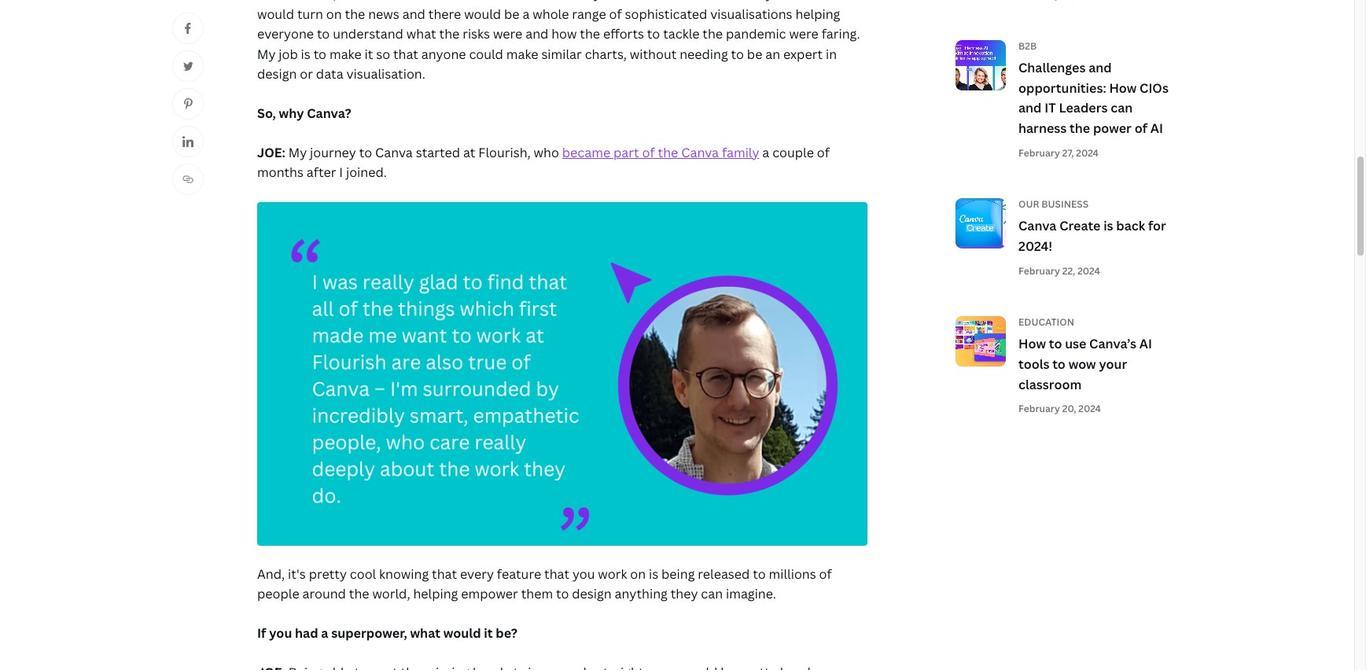 Task type: vqa. For each thing, say whether or not it's contained in the screenshot.
leftmost can
yes



Task type: locate. For each thing, give the bounding box(es) containing it.
the down leaders
[[1070, 120, 1090, 137]]

2 vertical spatial 2024
[[1079, 402, 1101, 415]]

1 vertical spatial a
[[762, 144, 769, 161]]

helping down knowing
[[413, 585, 458, 603]]

canva?
[[307, 105, 351, 122]]

0 horizontal spatial how
[[1019, 335, 1046, 353]]

it inside in 2020, the outbreak of covid meant that suddenly data visualisation was everywhere. you would turn on the news and there would be a whole range of sophisticated visualisations helping everyone to understand what the risks were and how the efforts to tackle the pandemic were faring. my job is to make it so that anyone could make similar charts, without needing to be an expert in design or data visualisation.
[[365, 46, 373, 63]]

can down released
[[701, 585, 723, 603]]

0 vertical spatial you
[[573, 565, 595, 583]]

you right if
[[269, 624, 292, 642]]

it left so
[[365, 46, 373, 63]]

0 vertical spatial a
[[523, 5, 530, 23]]

visualisation
[[634, 0, 710, 2]]

joined.
[[346, 164, 387, 181]]

design inside "and, it's pretty cool knowing that every feature that you work on is being released to millions of people around the world, helping empower them to design anything they can imagine."
[[572, 585, 612, 603]]

helping
[[796, 5, 840, 23], [413, 585, 458, 603]]

my right joe:
[[288, 144, 307, 161]]

on up anything
[[630, 565, 646, 583]]

0 vertical spatial ai
[[1151, 120, 1163, 137]]

1 horizontal spatial canva
[[681, 144, 719, 161]]

2 horizontal spatial is
[[1104, 217, 1113, 235]]

is up anything
[[649, 565, 658, 583]]

1 vertical spatial is
[[1104, 217, 1113, 235]]

tackle
[[663, 25, 700, 43]]

joe turner canva software engineer uk-based image
[[257, 202, 868, 546]]

1 vertical spatial ai
[[1140, 335, 1152, 353]]

1 horizontal spatial on
[[630, 565, 646, 583]]

blue background with two smiling faces and the text canva create image
[[956, 198, 1006, 248]]

to up joined.
[[359, 144, 372, 161]]

0 horizontal spatial helping
[[413, 585, 458, 603]]

anything
[[615, 585, 668, 603]]

1 vertical spatial february
[[1019, 264, 1060, 277]]

0 horizontal spatial data
[[316, 66, 343, 83]]

how up "tools"
[[1019, 335, 1046, 353]]

on inside in 2020, the outbreak of covid meant that suddenly data visualisation was everywhere. you would turn on the news and there would be a whole range of sophisticated visualisations helping everyone to understand what the risks were and how the efforts to tackle the pandemic were faring. my job is to make it so that anyone could make similar charts, without needing to be an expert in design or data visualisation.
[[326, 5, 342, 23]]

for
[[1148, 217, 1166, 235]]

of inside b2b challenges and opportunities: how cios and it leaders can harness the power of ai
[[1135, 120, 1148, 137]]

and up opportunities:
[[1089, 59, 1112, 77]]

canva up joined.
[[375, 144, 413, 161]]

data right or at the left of the page
[[316, 66, 343, 83]]

canva up the 2024!
[[1019, 217, 1057, 235]]

the
[[340, 0, 360, 2], [345, 5, 365, 23], [439, 25, 460, 43], [580, 25, 600, 43], [703, 25, 723, 43], [1070, 120, 1090, 137], [658, 144, 678, 161], [349, 585, 369, 603]]

1 vertical spatial on
[[630, 565, 646, 583]]

family
[[722, 144, 759, 161]]

can inside b2b challenges and opportunities: how cios and it leaders can harness the power of ai
[[1111, 99, 1133, 117]]

0 vertical spatial how
[[1109, 79, 1137, 97]]

canva's
[[1089, 335, 1137, 353]]

design down work
[[572, 585, 612, 603]]

0 vertical spatial 2024
[[1076, 146, 1099, 159]]

0 vertical spatial it
[[365, 46, 373, 63]]

of right couple
[[817, 144, 830, 161]]

february down the harness
[[1019, 146, 1060, 159]]

0 horizontal spatial on
[[326, 5, 342, 23]]

and
[[402, 5, 425, 23], [526, 25, 548, 43], [1089, 59, 1112, 77], [1019, 99, 1042, 117]]

february down the 2024!
[[1019, 264, 1060, 277]]

power
[[1093, 120, 1132, 137]]

to down turn on the left top of the page
[[317, 25, 330, 43]]

use
[[1065, 335, 1087, 353]]

1 horizontal spatial helping
[[796, 5, 840, 23]]

a left whole
[[523, 5, 530, 23]]

1 vertical spatial helping
[[413, 585, 458, 603]]

1 vertical spatial how
[[1019, 335, 1046, 353]]

of up the 'there'
[[421, 0, 433, 2]]

would left the "be?"
[[443, 624, 481, 642]]

were up expert at the right of page
[[789, 25, 819, 43]]

my
[[257, 46, 276, 63], [288, 144, 307, 161]]

1 were from the left
[[493, 25, 522, 43]]

1 horizontal spatial is
[[649, 565, 658, 583]]

data up range
[[604, 0, 631, 2]]

pretty
[[309, 565, 347, 583]]

similar
[[541, 46, 582, 63]]

2024!
[[1019, 238, 1053, 255]]

make right could
[[506, 46, 538, 63]]

2 horizontal spatial a
[[762, 144, 769, 161]]

0 horizontal spatial were
[[493, 25, 522, 43]]

1 vertical spatial be
[[747, 46, 762, 63]]

0 vertical spatial be
[[504, 5, 520, 23]]

a right had
[[321, 624, 328, 642]]

canva left family
[[681, 144, 719, 161]]

be down meant
[[504, 5, 520, 23]]

1 horizontal spatial my
[[288, 144, 307, 161]]

1 make from the left
[[329, 46, 362, 63]]

my left job
[[257, 46, 276, 63]]

february down classroom
[[1019, 402, 1060, 415]]

business
[[1042, 197, 1089, 211]]

ai down cios at the right of page
[[1151, 120, 1163, 137]]

how
[[1109, 79, 1137, 97], [1019, 335, 1046, 353]]

1 horizontal spatial data
[[604, 0, 631, 2]]

everyone
[[257, 25, 314, 43]]

1 horizontal spatial how
[[1109, 79, 1137, 97]]

0 vertical spatial february
[[1019, 146, 1060, 159]]

of
[[421, 0, 433, 2], [609, 5, 622, 23], [1135, 120, 1148, 137], [642, 144, 655, 161], [817, 144, 830, 161], [819, 565, 832, 583]]

the right part
[[658, 144, 678, 161]]

1 horizontal spatial a
[[523, 5, 530, 23]]

1 horizontal spatial were
[[789, 25, 819, 43]]

0 vertical spatial data
[[604, 0, 631, 2]]

1 vertical spatial my
[[288, 144, 307, 161]]

so
[[376, 46, 390, 63]]

of right millions on the bottom right of page
[[819, 565, 832, 583]]

0 horizontal spatial my
[[257, 46, 276, 63]]

opportunities:
[[1019, 79, 1106, 97]]

february for canva create is back for 2024!
[[1019, 264, 1060, 277]]

you inside "and, it's pretty cool knowing that every feature that you work on is being released to millions of people around the world, helping empower them to design anything they can imagine."
[[573, 565, 595, 583]]

design
[[257, 66, 297, 83], [572, 585, 612, 603]]

2024
[[1076, 146, 1099, 159], [1078, 264, 1100, 277], [1079, 402, 1101, 415]]

2 vertical spatial is
[[649, 565, 658, 583]]

classroom
[[1019, 376, 1082, 393]]

ai
[[1151, 120, 1163, 137], [1140, 335, 1152, 353]]

0 horizontal spatial canva
[[375, 144, 413, 161]]

is
[[301, 46, 311, 63], [1104, 217, 1113, 235], [649, 565, 658, 583]]

that right so
[[393, 46, 418, 63]]

leaders
[[1059, 99, 1108, 117]]

and left it on the top right
[[1019, 99, 1042, 117]]

0 vertical spatial can
[[1111, 99, 1133, 117]]

on
[[326, 5, 342, 23], [630, 565, 646, 583]]

design inside in 2020, the outbreak of covid meant that suddenly data visualisation was everywhere. you would turn on the news and there would be a whole range of sophisticated visualisations helping everyone to understand what the risks were and how the efforts to tackle the pandemic were faring. my job is to make it so that anyone could make similar charts, without needing to be an expert in design or data visualisation.
[[257, 66, 297, 83]]

is left the back
[[1104, 217, 1113, 235]]

knowing
[[379, 565, 429, 583]]

of right power
[[1135, 120, 1148, 137]]

0 horizontal spatial it
[[365, 46, 373, 63]]

it left the "be?"
[[484, 624, 493, 642]]

2 make from the left
[[506, 46, 538, 63]]

1 horizontal spatial design
[[572, 585, 612, 603]]

2024 right the 20, at the bottom right
[[1079, 402, 1101, 415]]

who
[[534, 144, 559, 161]]

harness
[[1019, 120, 1067, 137]]

a right family
[[762, 144, 769, 161]]

2 horizontal spatial canva
[[1019, 217, 1057, 235]]

that left every at the bottom left
[[432, 565, 457, 583]]

the down cool
[[349, 585, 369, 603]]

it
[[1045, 99, 1056, 117]]

in
[[288, 0, 300, 2]]

1 horizontal spatial it
[[484, 624, 493, 642]]

1 horizontal spatial can
[[1111, 99, 1133, 117]]

a inside in 2020, the outbreak of covid meant that suddenly data visualisation was everywhere. you would turn on the news and there would be a whole range of sophisticated visualisations helping everyone to understand what the risks were and how the efforts to tackle the pandemic were faring. my job is to make it so that anyone could make similar charts, without needing to be an expert in design or data visualisation.
[[523, 5, 530, 23]]

2 february from the top
[[1019, 264, 1060, 277]]

helping down you
[[796, 5, 840, 23]]

make
[[329, 46, 362, 63], [506, 46, 538, 63]]

you
[[816, 0, 838, 2]]

would
[[257, 5, 294, 23], [464, 5, 501, 23], [443, 624, 481, 642]]

0 vertical spatial what
[[406, 25, 436, 43]]

of inside "and, it's pretty cool knowing that every feature that you work on is being released to millions of people around the world, helping empower them to design anything they can imagine."
[[819, 565, 832, 583]]

you left work
[[573, 565, 595, 583]]

and, it's pretty cool knowing that every feature that you work on is being released to millions of people around the world, helping empower them to design anything they can imagine.
[[257, 565, 832, 603]]

make down 'understand'
[[329, 46, 362, 63]]

1 vertical spatial 2024
[[1078, 264, 1100, 277]]

0 vertical spatial is
[[301, 46, 311, 63]]

b2b
[[1019, 39, 1037, 52]]

february for challenges and opportunities: how cios and it leaders can harness the power of ai
[[1019, 146, 1060, 159]]

0 horizontal spatial make
[[329, 46, 362, 63]]

0 vertical spatial on
[[326, 5, 342, 23]]

3 february from the top
[[1019, 402, 1060, 415]]

0 vertical spatial helping
[[796, 5, 840, 23]]

is inside "and, it's pretty cool knowing that every feature that you work on is being released to millions of people around the world, helping empower them to design anything they can imagine."
[[649, 565, 658, 583]]

the up needing
[[703, 25, 723, 43]]

how left cios at the right of page
[[1109, 79, 1137, 97]]

helping inside in 2020, the outbreak of covid meant that suddenly data visualisation was everywhere. you would turn on the news and there would be a whole range of sophisticated visualisations helping everyone to understand what the risks were and how the efforts to tackle the pandemic were faring. my job is to make it so that anyone could make similar charts, without needing to be an expert in design or data visualisation.
[[796, 5, 840, 23]]

is right job
[[301, 46, 311, 63]]

were
[[493, 25, 522, 43], [789, 25, 819, 43]]

1 vertical spatial design
[[572, 585, 612, 603]]

what down world,
[[410, 624, 440, 642]]

became part of the canva family link
[[562, 144, 759, 161]]

how inside education how to use canva's ai tools to wow your classroom
[[1019, 335, 1046, 353]]

1 vertical spatial you
[[269, 624, 292, 642]]

2024 for to
[[1079, 402, 1101, 415]]

1 february from the top
[[1019, 146, 1060, 159]]

the up 'understand'
[[345, 5, 365, 23]]

1 horizontal spatial make
[[506, 46, 538, 63]]

can up power
[[1111, 99, 1133, 117]]

0 horizontal spatial is
[[301, 46, 311, 63]]

create
[[1060, 217, 1101, 235]]

there
[[428, 5, 461, 23]]

be left an
[[747, 46, 762, 63]]

that
[[516, 0, 542, 2], [393, 46, 418, 63], [432, 565, 457, 583], [544, 565, 569, 583]]

to
[[317, 25, 330, 43], [647, 25, 660, 43], [314, 46, 326, 63], [731, 46, 744, 63], [359, 144, 372, 161], [1049, 335, 1062, 353], [1053, 356, 1066, 373], [753, 565, 766, 583], [556, 585, 569, 603]]

2024 right 27,
[[1076, 146, 1099, 159]]

1 horizontal spatial you
[[573, 565, 595, 583]]

what up anyone at the top left of page
[[406, 25, 436, 43]]

to left use
[[1049, 335, 1062, 353]]

expert
[[783, 46, 823, 63]]

1 vertical spatial can
[[701, 585, 723, 603]]

how
[[552, 25, 577, 43]]

on down '2020,'
[[326, 5, 342, 23]]

the right '2020,'
[[340, 0, 360, 2]]

journey
[[310, 144, 356, 161]]

0 horizontal spatial design
[[257, 66, 297, 83]]

ai right canva's
[[1140, 335, 1152, 353]]

2024 right "22,"
[[1078, 264, 1100, 277]]

canva inside "our business canva create is back for 2024!"
[[1019, 217, 1057, 235]]

them
[[521, 585, 553, 603]]

february 22, 2024
[[1019, 264, 1100, 277]]

were up could
[[493, 25, 522, 43]]

design down job
[[257, 66, 297, 83]]

it
[[365, 46, 373, 63], [484, 624, 493, 642]]

after
[[307, 164, 336, 181]]

0 horizontal spatial can
[[701, 585, 723, 603]]

on inside "and, it's pretty cool knowing that every feature that you work on is being released to millions of people around the world, helping empower them to design anything they can imagine."
[[630, 565, 646, 583]]

2 vertical spatial a
[[321, 624, 328, 642]]

0 vertical spatial my
[[257, 46, 276, 63]]

to down pandemic
[[731, 46, 744, 63]]

0 vertical spatial design
[[257, 66, 297, 83]]

2 vertical spatial february
[[1019, 402, 1060, 415]]



Task type: describe. For each thing, give the bounding box(es) containing it.
is inside "our business canva create is back for 2024!"
[[1104, 217, 1113, 235]]

to right job
[[314, 46, 326, 63]]

20,
[[1062, 402, 1076, 415]]

the down range
[[580, 25, 600, 43]]

education how to use canva's ai tools to wow your classroom
[[1019, 315, 1152, 393]]

range
[[572, 5, 606, 23]]

everywhere.
[[739, 0, 813, 2]]

2 were from the left
[[789, 25, 819, 43]]

0 horizontal spatial be
[[504, 5, 520, 23]]

covid
[[436, 0, 472, 2]]

part
[[613, 144, 639, 161]]

outbreak
[[363, 0, 418, 2]]

back
[[1116, 217, 1145, 235]]

superpower,
[[331, 624, 407, 642]]

visualisation.
[[346, 66, 425, 83]]

february 20, 2024
[[1019, 402, 1101, 415]]

charts,
[[585, 46, 627, 63]]

around
[[302, 585, 346, 603]]

2024 for it
[[1076, 146, 1099, 159]]

or
[[300, 66, 313, 83]]

2024 for 2024!
[[1078, 264, 1100, 277]]

the down the 'there'
[[439, 25, 460, 43]]

released
[[698, 565, 750, 583]]

started
[[416, 144, 460, 161]]

they
[[671, 585, 698, 603]]

understand
[[333, 25, 403, 43]]

without
[[630, 46, 677, 63]]

my inside in 2020, the outbreak of covid meant that suddenly data visualisation was everywhere. you would turn on the news and there would be a whole range of sophisticated visualisations helping everyone to understand what the risks were and how the efforts to tackle the pandemic were faring. my job is to make it so that anyone could make similar charts, without needing to be an expert in design or data visualisation.
[[257, 46, 276, 63]]

to up classroom
[[1053, 356, 1066, 373]]

so,
[[257, 105, 276, 122]]

to up imagine.
[[753, 565, 766, 583]]

challenges
[[1019, 59, 1086, 77]]

22,
[[1062, 264, 1075, 277]]

news
[[368, 5, 399, 23]]

months
[[257, 164, 304, 181]]

people
[[257, 585, 299, 603]]

be?
[[496, 624, 517, 642]]

that up them
[[544, 565, 569, 583]]

and,
[[257, 565, 285, 583]]

helping inside "and, it's pretty cool knowing that every feature that you work on is being released to millions of people around the world, helping empower them to design anything they can imagine."
[[413, 585, 458, 603]]

an
[[765, 46, 780, 63]]

and down outbreak
[[402, 5, 425, 23]]

job
[[279, 46, 298, 63]]

empower
[[461, 585, 518, 603]]

a couple of months after i joined.
[[257, 144, 830, 181]]

being
[[661, 565, 695, 583]]

could
[[469, 46, 503, 63]]

1 vertical spatial it
[[484, 624, 493, 642]]

joe:
[[257, 144, 285, 161]]

would down meant
[[464, 5, 501, 23]]

image of tim sheedy from ecostysm, natalie piucco from google australia and robert kawalsky from canva, joining together for a canva cio webinar about harnessing ai to maximize innovation and minimize app sprawl. image
[[956, 40, 1006, 90]]

became
[[562, 144, 610, 161]]

1 vertical spatial what
[[410, 624, 440, 642]]

feature
[[497, 565, 541, 583]]

wow
[[1069, 356, 1096, 373]]

visualisations
[[710, 5, 792, 23]]

pandemic
[[726, 25, 786, 43]]

education
[[1019, 315, 1074, 329]]

what inside in 2020, the outbreak of covid meant that suddenly data visualisation was everywhere. you would turn on the news and there would be a whole range of sophisticated visualisations helping everyone to understand what the risks were and how the efforts to tackle the pandemic were faring. my job is to make it so that anyone could make similar charts, without needing to be an expert in design or data visualisation.
[[406, 25, 436, 43]]

so, why canva?
[[257, 105, 351, 122]]

efforts
[[603, 25, 644, 43]]

flourish,
[[478, 144, 531, 161]]

of up efforts
[[609, 5, 622, 23]]

at
[[463, 144, 475, 161]]

the inside b2b challenges and opportunities: how cios and it leaders can harness the power of ai
[[1070, 120, 1090, 137]]

tools
[[1019, 356, 1050, 373]]

cios
[[1140, 79, 1169, 97]]

0 horizontal spatial you
[[269, 624, 292, 642]]

can inside "and, it's pretty cool knowing that every feature that you work on is being released to millions of people around the world, helping empower them to design anything they can imagine."
[[701, 585, 723, 603]]

february for how to use canva's ai tools to wow your classroom
[[1019, 402, 1060, 415]]

would up the everyone
[[257, 5, 294, 23]]

of inside a couple of months after i joined.
[[817, 144, 830, 161]]

imagine.
[[726, 585, 776, 603]]

0 horizontal spatial a
[[321, 624, 328, 642]]

had
[[295, 624, 318, 642]]

of right part
[[642, 144, 655, 161]]

was
[[713, 0, 736, 2]]

february 27, 2024
[[1019, 146, 1099, 159]]

to up 'without' at the left top of the page
[[647, 25, 660, 43]]

it's
[[288, 565, 306, 583]]

every
[[460, 565, 494, 583]]

2020,
[[303, 0, 337, 2]]

if
[[257, 624, 266, 642]]

27,
[[1062, 146, 1074, 159]]

meant
[[475, 0, 513, 2]]

ai inside education how to use canva's ai tools to wow your classroom
[[1140, 335, 1152, 353]]

is inside in 2020, the outbreak of covid meant that suddenly data visualisation was everywhere. you would turn on the news and there would be a whole range of sophisticated visualisations helping everyone to understand what the risks were and how the efforts to tackle the pandemic were faring. my job is to make it so that anyone could make similar charts, without needing to be an expert in design or data visualisation.
[[301, 46, 311, 63]]

work
[[598, 565, 627, 583]]

ai inside b2b challenges and opportunities: how cios and it leaders can harness the power of ai
[[1151, 120, 1163, 137]]

anyone
[[421, 46, 466, 63]]

and down whole
[[526, 25, 548, 43]]

needing
[[680, 46, 728, 63]]

your
[[1099, 356, 1127, 373]]

that up whole
[[516, 0, 542, 2]]

the inside "and, it's pretty cool knowing that every feature that you work on is being released to millions of people around the world, helping empower them to design anything they can imagine."
[[349, 585, 369, 603]]

to right them
[[556, 585, 569, 603]]

1 vertical spatial data
[[316, 66, 343, 83]]

our
[[1019, 197, 1039, 211]]

millions
[[769, 565, 816, 583]]

in 2020, the outbreak of covid meant that suddenly data visualisation was everywhere. you would turn on the news and there would be a whole range of sophisticated visualisations helping everyone to understand what the risks were and how the efforts to tackle the pandemic were faring. my job is to make it so that anyone could make similar charts, without needing to be an expert in design or data visualisation.
[[257, 0, 860, 83]]

how inside b2b challenges and opportunities: how cios and it leaders can harness the power of ai
[[1109, 79, 1137, 97]]

risks
[[463, 25, 490, 43]]

a inside a couple of months after i joined.
[[762, 144, 769, 161]]

joe: my journey to canva started at flourish, who became part of the canva family
[[257, 144, 759, 161]]

sophisticated
[[625, 5, 707, 23]]

couple
[[773, 144, 814, 161]]

world,
[[372, 585, 410, 603]]

cool
[[350, 565, 376, 583]]

faring.
[[822, 25, 860, 43]]

1 horizontal spatial be
[[747, 46, 762, 63]]

why
[[279, 105, 304, 122]]

turn
[[297, 5, 323, 23]]

suddenly
[[545, 0, 601, 2]]

our business canva create is back for 2024!
[[1019, 197, 1166, 255]]



